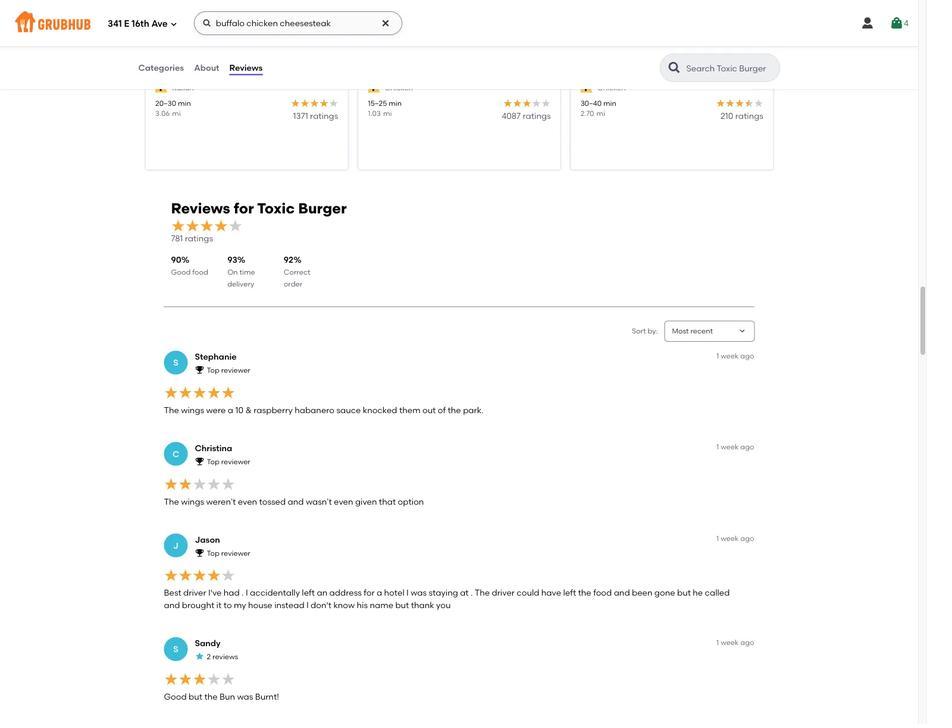 Task type: locate. For each thing, give the bounding box(es) containing it.
& right 'noodles' at the top
[[196, 68, 204, 80]]

2 ago from the top
[[741, 443, 754, 452]]

1 for them
[[717, 352, 719, 360]]

i up my
[[246, 588, 248, 599]]

ago for option
[[741, 443, 754, 452]]

ratings right 1371
[[310, 111, 338, 121]]

1 even from the left
[[238, 497, 257, 507]]

name
[[370, 601, 393, 611]]

and down best
[[164, 601, 180, 611]]

noodles & company link
[[155, 68, 338, 81]]

3 week from the top
[[721, 535, 739, 543]]

3 1 from the top
[[717, 535, 719, 543]]

driver left could
[[492, 588, 515, 599]]

chicken up 15–25 min 1.03 mi
[[385, 84, 413, 93]]

3.06
[[155, 109, 170, 118]]

s
[[173, 358, 178, 368], [173, 645, 178, 655]]

1 for option
[[717, 443, 719, 452]]

subscription pass image up 20–30 on the top left
[[155, 84, 167, 93]]

driver up the brought
[[183, 588, 206, 599]]

0 vertical spatial good
[[171, 268, 191, 277]]

but
[[677, 588, 691, 599], [395, 601, 409, 611], [189, 692, 202, 702]]

reviewer down the christina
[[221, 458, 250, 467]]

1 horizontal spatial for
[[364, 588, 375, 599]]

wings left were
[[181, 405, 204, 415]]

2 horizontal spatial the
[[578, 588, 591, 599]]

reviews right about
[[229, 63, 263, 73]]

correct
[[284, 268, 310, 277]]

1 horizontal spatial but
[[395, 601, 409, 611]]

1 horizontal spatial chicken
[[597, 84, 626, 93]]

the
[[164, 405, 179, 415], [164, 497, 179, 507], [475, 588, 490, 599]]

1 wings from the top
[[181, 405, 204, 415]]

raspberry
[[254, 405, 293, 415]]

wings left weren't
[[181, 497, 204, 507]]

1 horizontal spatial &
[[245, 405, 252, 415]]

ave
[[151, 19, 168, 29]]

for
[[234, 200, 254, 217], [364, 588, 375, 599]]

even left given
[[334, 497, 353, 507]]

1 top reviewer from the top
[[207, 366, 250, 375]]

0 vertical spatial a
[[228, 405, 233, 415]]

2.70
[[580, 109, 594, 118]]

mi inside "20–30 min 3.06 mi"
[[172, 109, 181, 118]]

of
[[438, 405, 446, 415]]

3 min from the left
[[603, 99, 616, 108]]

1 trophy icon image from the top
[[195, 366, 204, 375]]

1 horizontal spatial food
[[593, 588, 612, 599]]

3 trophy icon image from the top
[[195, 549, 204, 558]]

1 vertical spatial a
[[377, 588, 382, 599]]

2 vertical spatial top reviewer
[[207, 549, 250, 558]]

mi right 3.06
[[172, 109, 181, 118]]

0 vertical spatial reviewer
[[221, 366, 250, 375]]

4 ago from the top
[[741, 639, 754, 647]]

1 week from the top
[[721, 352, 739, 360]]

was inside best driver i've had . i accidentally left an address for a hotel i was staying at . the driver could have left the food and been gone but he called and brought it to my house instead i don't know his name but thank you
[[411, 588, 427, 599]]

left left an
[[302, 588, 315, 599]]

1 min from the left
[[178, 99, 191, 108]]

1 horizontal spatial min
[[389, 99, 401, 108]]

0 horizontal spatial for
[[234, 200, 254, 217]]

top for stephanie
[[207, 366, 220, 375]]

15–25
[[368, 99, 387, 108]]

2 left from the left
[[563, 588, 576, 599]]

2 horizontal spatial subscription pass image
[[580, 84, 592, 93]]

1 horizontal spatial left
[[563, 588, 576, 599]]

min down italian
[[178, 99, 191, 108]]

1 horizontal spatial .
[[471, 588, 473, 599]]

left right have
[[563, 588, 576, 599]]

noodles & company logo image
[[146, 0, 347, 79]]

93
[[227, 255, 237, 265]]

for left toxic
[[234, 200, 254, 217]]

for up his
[[364, 588, 375, 599]]

1 horizontal spatial a
[[377, 588, 382, 599]]

1 ago from the top
[[741, 352, 754, 360]]

subscription pass image
[[155, 84, 167, 93], [368, 84, 380, 93], [580, 84, 592, 93]]

1 horizontal spatial subscription pass image
[[368, 84, 380, 93]]

trophy icon image down the christina
[[195, 457, 204, 467]]

main navigation navigation
[[0, 0, 918, 46]]

0 vertical spatial &
[[196, 68, 204, 80]]

2 horizontal spatial min
[[603, 99, 616, 108]]

top down stephanie
[[207, 366, 220, 375]]

1 s from the top
[[173, 358, 178, 368]]

3 mi from the left
[[596, 109, 605, 118]]

3 ago from the top
[[741, 535, 754, 543]]

2 . from the left
[[471, 588, 473, 599]]

i right hotel
[[407, 588, 409, 599]]

it
[[216, 601, 222, 611]]

subscription pass image for 210
[[580, 84, 592, 93]]

3 1 week ago from the top
[[717, 535, 754, 543]]

4
[[904, 18, 909, 28]]

an
[[317, 588, 327, 599]]

been
[[632, 588, 653, 599]]

mi inside 30–40 min 2.70 mi
[[596, 109, 605, 118]]

0 horizontal spatial food
[[192, 268, 208, 277]]

driver
[[183, 588, 206, 599], [492, 588, 515, 599]]

a
[[228, 405, 233, 415], [377, 588, 382, 599]]

2 horizontal spatial and
[[614, 588, 630, 599]]

210 ratings
[[720, 111, 763, 121]]

0 horizontal spatial left
[[302, 588, 315, 599]]

i left don't
[[307, 601, 309, 611]]

best driver i've had . i accidentally left an address for a hotel i was staying at . the driver could have left the food and been gone but he called and brought it to my house instead i don't know his name but thank you
[[164, 588, 730, 611]]

1 driver from the left
[[183, 588, 206, 599]]

caret down icon image
[[738, 327, 747, 336]]

tossed
[[259, 497, 286, 507]]

0 horizontal spatial even
[[238, 497, 257, 507]]

1 horizontal spatial driver
[[492, 588, 515, 599]]

and left "been"
[[614, 588, 630, 599]]

93 on time delivery
[[227, 255, 255, 289]]

top down the christina
[[207, 458, 220, 467]]

trophy icon image down stephanie
[[195, 366, 204, 375]]

1 horizontal spatial mi
[[383, 109, 392, 118]]

0 horizontal spatial and
[[164, 601, 180, 611]]

0 horizontal spatial subscription pass image
[[155, 84, 167, 93]]

good inside 90 good food
[[171, 268, 191, 277]]

3 top from the top
[[207, 549, 220, 558]]

but left bun
[[189, 692, 202, 702]]

0 vertical spatial the
[[164, 405, 179, 415]]

0 horizontal spatial mi
[[172, 109, 181, 118]]

2 horizontal spatial mi
[[596, 109, 605, 118]]

0 horizontal spatial driver
[[183, 588, 206, 599]]

2 vertical spatial trophy icon image
[[195, 549, 204, 558]]

1 mi from the left
[[172, 109, 181, 118]]

2 chicken from the left
[[597, 84, 626, 93]]

0 vertical spatial top reviewer
[[207, 366, 250, 375]]

trophy icon image for stephanie
[[195, 366, 204, 375]]

1 top from the top
[[207, 366, 220, 375]]

0 vertical spatial reviews
[[229, 63, 263, 73]]

1 vertical spatial food
[[593, 588, 612, 599]]

habanero
[[295, 405, 335, 415]]

30–40 min 2.70 mi
[[580, 99, 616, 118]]

mi right 1.03
[[383, 109, 392, 118]]

bun
[[220, 692, 235, 702]]

min inside 30–40 min 2.70 mi
[[603, 99, 616, 108]]

4 week from the top
[[721, 639, 739, 647]]

top reviewer down jason
[[207, 549, 250, 558]]

2 1 week ago from the top
[[717, 443, 754, 452]]

1 horizontal spatial the
[[448, 405, 461, 415]]

1 . from the left
[[242, 588, 244, 599]]

even left tossed
[[238, 497, 257, 507]]

1 vertical spatial the
[[578, 588, 591, 599]]

1 vertical spatial top reviewer
[[207, 458, 250, 467]]

ihop  logo image
[[571, 0, 773, 79]]

0 vertical spatial for
[[234, 200, 254, 217]]

the up c at the bottom of page
[[164, 405, 179, 415]]

week
[[721, 352, 739, 360], [721, 443, 739, 452], [721, 535, 739, 543], [721, 639, 739, 647]]

2 top reviewer from the top
[[207, 458, 250, 467]]

1 week ago for for
[[717, 535, 754, 543]]

mi for 1371 ratings
[[172, 109, 181, 118]]

2 vertical spatial the
[[204, 692, 218, 702]]

and left wasn't
[[288, 497, 304, 507]]

2 vertical spatial the
[[475, 588, 490, 599]]

1 vertical spatial top
[[207, 458, 220, 467]]

1 vertical spatial reviews
[[171, 200, 230, 217]]

1 reviewer from the top
[[221, 366, 250, 375]]

called
[[705, 588, 730, 599]]

reviews for reviews
[[229, 63, 263, 73]]

2 reviewer from the top
[[221, 458, 250, 467]]

1 vertical spatial for
[[364, 588, 375, 599]]

food left on
[[192, 268, 208, 277]]

. right had
[[242, 588, 244, 599]]

a up name
[[377, 588, 382, 599]]

mi
[[172, 109, 181, 118], [383, 109, 392, 118], [596, 109, 605, 118]]

2 trophy icon image from the top
[[195, 457, 204, 467]]

2 vertical spatial reviewer
[[221, 549, 250, 558]]

trophy icon image
[[195, 366, 204, 375], [195, 457, 204, 467], [195, 549, 204, 558]]

2 vertical spatial top
[[207, 549, 220, 558]]

92
[[284, 255, 294, 265]]

341 e 16th ave
[[108, 19, 168, 29]]

proceed t button
[[853, 382, 927, 403]]

&
[[196, 68, 204, 80], [245, 405, 252, 415]]

star icon image
[[195, 652, 204, 662]]

recent
[[691, 327, 713, 336]]

min right 30–40
[[603, 99, 616, 108]]

0 vertical spatial was
[[411, 588, 427, 599]]

1 1 from the top
[[717, 352, 719, 360]]

0 vertical spatial top
[[207, 366, 220, 375]]

2 week from the top
[[721, 443, 739, 452]]

1 vertical spatial the
[[164, 497, 179, 507]]

svg image
[[861, 16, 875, 30], [890, 16, 904, 30], [202, 18, 212, 28], [170, 21, 177, 28]]

good down 90
[[171, 268, 191, 277]]

chicken up 30–40 min 2.70 mi
[[597, 84, 626, 93]]

at
[[460, 588, 469, 599]]

mi right 2.70
[[596, 109, 605, 118]]

2 min from the left
[[389, 99, 401, 108]]

food left "been"
[[593, 588, 612, 599]]

1 week ago for option
[[717, 443, 754, 452]]

knocked
[[363, 405, 397, 415]]

trophy icon image down jason
[[195, 549, 204, 558]]

s for stephanie
[[173, 358, 178, 368]]

the right of
[[448, 405, 461, 415]]

0 vertical spatial food
[[192, 268, 208, 277]]

0 horizontal spatial the
[[204, 692, 218, 702]]

a left 10
[[228, 405, 233, 415]]

2 top from the top
[[207, 458, 220, 467]]

top down jason
[[207, 549, 220, 558]]

1 horizontal spatial and
[[288, 497, 304, 507]]

proceed t
[[890, 387, 927, 398]]

top reviewer for stephanie
[[207, 366, 250, 375]]

most
[[672, 327, 689, 336]]

address
[[329, 588, 362, 599]]

good but the bun was burnt!
[[164, 692, 279, 702]]

min right 15–25
[[389, 99, 401, 108]]

reviews inside button
[[229, 63, 263, 73]]

was right bun
[[237, 692, 253, 702]]

reviewer for stephanie
[[221, 366, 250, 375]]

20–30
[[155, 99, 176, 108]]

1 vertical spatial reviewer
[[221, 458, 250, 467]]

s left star icon
[[173, 645, 178, 655]]

15–25 min 1.03 mi
[[368, 99, 401, 118]]

1 1 week ago from the top
[[717, 352, 754, 360]]

1
[[717, 352, 719, 360], [717, 443, 719, 452], [717, 535, 719, 543], [717, 639, 719, 647]]

s left stephanie
[[173, 358, 178, 368]]

0 vertical spatial wings
[[181, 405, 204, 415]]

0 vertical spatial but
[[677, 588, 691, 599]]

the left bun
[[204, 692, 218, 702]]

2 s from the top
[[173, 645, 178, 655]]

reviewer down stephanie
[[221, 366, 250, 375]]

1 vertical spatial trophy icon image
[[195, 457, 204, 467]]

0 vertical spatial trophy icon image
[[195, 366, 204, 375]]

his
[[357, 601, 368, 611]]

1 vertical spatial was
[[237, 692, 253, 702]]

a inside best driver i've had . i accidentally left an address for a hotel i was staying at . the driver could have left the food and been gone but he called and brought it to my house instead i don't know his name but thank you
[[377, 588, 382, 599]]

the up j
[[164, 497, 179, 507]]

0 horizontal spatial min
[[178, 99, 191, 108]]

ratings right 4087 at right
[[523, 111, 551, 121]]

min
[[178, 99, 191, 108], [389, 99, 401, 108], [603, 99, 616, 108]]

gone
[[655, 588, 675, 599]]

reviewer for jason
[[221, 549, 250, 558]]

the right have
[[578, 588, 591, 599]]

& right 10
[[245, 405, 252, 415]]

week for them
[[721, 352, 739, 360]]

you
[[436, 601, 451, 611]]

trophy icon image for jason
[[195, 549, 204, 558]]

0 horizontal spatial i
[[246, 588, 248, 599]]

1 subscription pass image from the left
[[155, 84, 167, 93]]

but down hotel
[[395, 601, 409, 611]]

4 1 from the top
[[717, 639, 719, 647]]

by:
[[648, 327, 658, 336]]

0 horizontal spatial was
[[237, 692, 253, 702]]

delivery
[[227, 280, 254, 289]]

1 horizontal spatial even
[[334, 497, 353, 507]]

.
[[242, 588, 244, 599], [471, 588, 473, 599]]

1 horizontal spatial was
[[411, 588, 427, 599]]

top reviewer for christina
[[207, 458, 250, 467]]

top reviewer down stephanie
[[207, 366, 250, 375]]

Search Toxic Burger search field
[[685, 62, 776, 74]]

the right at
[[475, 588, 490, 599]]

3 reviewer from the top
[[221, 549, 250, 558]]

the for the wings weren't even tossed and wasn't even given that option
[[164, 497, 179, 507]]

reviews up 781 ratings
[[171, 200, 230, 217]]

1 vertical spatial good
[[164, 692, 187, 702]]

0 horizontal spatial .
[[242, 588, 244, 599]]

0 horizontal spatial &
[[196, 68, 204, 80]]

2 1 from the top
[[717, 443, 719, 452]]

3 top reviewer from the top
[[207, 549, 250, 558]]

subscription pass image up 30–40
[[580, 84, 592, 93]]

subscription pass image up 15–25
[[368, 84, 380, 93]]

3 subscription pass image from the left
[[580, 84, 592, 93]]

reviewer for christina
[[221, 458, 250, 467]]

1 left from the left
[[302, 588, 315, 599]]

1 vertical spatial wings
[[181, 497, 204, 507]]

min inside "20–30 min 3.06 mi"
[[178, 99, 191, 108]]

0 vertical spatial s
[[173, 358, 178, 368]]

was up 'thank'
[[411, 588, 427, 599]]

1 vertical spatial &
[[245, 405, 252, 415]]

0 horizontal spatial chicken
[[385, 84, 413, 93]]

them
[[399, 405, 421, 415]]

ratings right 210
[[735, 111, 763, 121]]

1 chicken from the left
[[385, 84, 413, 93]]

2 mi from the left
[[383, 109, 392, 118]]

20–30 min 3.06 mi
[[155, 99, 191, 118]]

0 horizontal spatial but
[[189, 692, 202, 702]]

. right at
[[471, 588, 473, 599]]

wings
[[181, 405, 204, 415], [181, 497, 204, 507]]

2 horizontal spatial i
[[407, 588, 409, 599]]

mi inside 15–25 min 1.03 mi
[[383, 109, 392, 118]]

2 wings from the top
[[181, 497, 204, 507]]

ago
[[741, 352, 754, 360], [741, 443, 754, 452], [741, 535, 754, 543], [741, 639, 754, 647]]

proceed
[[890, 387, 924, 398]]

ratings right 781
[[185, 234, 213, 244]]

the inside best driver i've had . i accidentally left an address for a hotel i was staying at . the driver could have left the food and been gone but he called and brought it to my house instead i don't know his name but thank you
[[475, 588, 490, 599]]

min inside 15–25 min 1.03 mi
[[389, 99, 401, 108]]

but left he
[[677, 588, 691, 599]]

the
[[448, 405, 461, 415], [578, 588, 591, 599], [204, 692, 218, 702]]

good left bun
[[164, 692, 187, 702]]

2 vertical spatial and
[[164, 601, 180, 611]]

top reviewer down the christina
[[207, 458, 250, 467]]

reviews
[[229, 63, 263, 73], [171, 200, 230, 217]]

christina
[[195, 444, 232, 454]]

1 vertical spatial s
[[173, 645, 178, 655]]

reviewer up had
[[221, 549, 250, 558]]

for inside best driver i've had . i accidentally left an address for a hotel i was staying at . the driver could have left the food and been gone but he called and brought it to my house instead i don't know his name but thank you
[[364, 588, 375, 599]]

chicken
[[385, 84, 413, 93], [597, 84, 626, 93]]



Task type: describe. For each thing, give the bounding box(es) containing it.
most recent
[[672, 327, 713, 336]]

toxic
[[257, 200, 295, 217]]

search icon image
[[667, 61, 682, 75]]

781
[[171, 234, 183, 244]]

mi for 210 ratings
[[596, 109, 605, 118]]

Search for food, convenience, alcohol... search field
[[194, 11, 402, 35]]

sort by:
[[632, 327, 658, 336]]

sauce
[[337, 405, 361, 415]]

2 horizontal spatial but
[[677, 588, 691, 599]]

min for 210 ratings
[[603, 99, 616, 108]]

e
[[124, 19, 129, 29]]

stephanie
[[195, 352, 237, 362]]

about button
[[194, 46, 220, 89]]

ago for for
[[741, 535, 754, 543]]

brought
[[182, 601, 214, 611]]

the inside best driver i've had . i accidentally left an address for a hotel i was staying at . the driver could have left the food and been gone but he called and brought it to my house instead i don't know his name but thank you
[[578, 588, 591, 599]]

taco bell logo image
[[358, 0, 560, 79]]

0 vertical spatial and
[[288, 497, 304, 507]]

wings for were
[[181, 405, 204, 415]]

2 driver from the left
[[492, 588, 515, 599]]

wasn't
[[306, 497, 332, 507]]

week for for
[[721, 535, 739, 543]]

that
[[379, 497, 396, 507]]

to
[[224, 601, 232, 611]]

top for christina
[[207, 458, 220, 467]]

about
[[194, 63, 219, 73]]

781 ratings
[[171, 234, 213, 244]]

30–40
[[580, 99, 601, 108]]

don't
[[311, 601, 332, 611]]

wings for weren't
[[181, 497, 204, 507]]

time
[[240, 268, 255, 277]]

had
[[224, 588, 240, 599]]

jason
[[195, 535, 220, 545]]

week for option
[[721, 443, 739, 452]]

reviews
[[213, 653, 238, 662]]

chicken for 2nd the subscription pass icon from right
[[385, 84, 413, 93]]

2 even from the left
[[334, 497, 353, 507]]

svg image
[[381, 18, 390, 28]]

the for the wings were a 10 & raspberry habanero sauce knocked them out of the park.
[[164, 405, 179, 415]]

4087 ratings
[[502, 111, 551, 121]]

ratings for 210 ratings
[[735, 111, 763, 121]]

90 good food
[[171, 255, 208, 277]]

sandy
[[195, 639, 221, 649]]

company
[[206, 68, 252, 80]]

4 button
[[890, 12, 909, 34]]

trophy icon image for christina
[[195, 457, 204, 467]]

sort
[[632, 327, 646, 336]]

italian
[[172, 84, 194, 93]]

svg image inside 4 button
[[890, 16, 904, 30]]

1 vertical spatial but
[[395, 601, 409, 611]]

were
[[206, 405, 226, 415]]

order
[[284, 280, 302, 289]]

2 subscription pass image from the left
[[368, 84, 380, 93]]

could
[[517, 588, 539, 599]]

4 1 week ago from the top
[[717, 639, 754, 647]]

best
[[164, 588, 181, 599]]

1 horizontal spatial i
[[307, 601, 309, 611]]

have
[[541, 588, 561, 599]]

given
[[355, 497, 377, 507]]

noodles & company
[[155, 68, 252, 80]]

ago for them
[[741, 352, 754, 360]]

subscription pass image for 1371
[[155, 84, 167, 93]]

on
[[227, 268, 238, 277]]

weren't
[[206, 497, 236, 507]]

1371
[[293, 111, 308, 121]]

1.03
[[368, 109, 381, 118]]

categories
[[138, 63, 184, 73]]

the wings were a 10 & raspberry habanero sauce knocked them out of the park.
[[164, 405, 484, 415]]

food inside 90 good food
[[192, 268, 208, 277]]

Sort by: field
[[672, 326, 713, 337]]

staying
[[429, 588, 458, 599]]

92 correct order
[[284, 255, 310, 289]]

16th
[[132, 19, 149, 29]]

the wings weren't even tossed and wasn't even given that option
[[164, 497, 424, 507]]

house
[[248, 601, 272, 611]]

noodles
[[155, 68, 194, 80]]

food inside best driver i've had . i accidentally left an address for a hotel i was staying at . the driver could have left the food and been gone but he called and brought it to my house instead i don't know his name but thank you
[[593, 588, 612, 599]]

hotel
[[384, 588, 405, 599]]

210
[[720, 111, 733, 121]]

chicken for the subscription pass icon related to 210
[[597, 84, 626, 93]]

reviews for toxic burger
[[171, 200, 347, 217]]

2 vertical spatial but
[[189, 692, 202, 702]]

1 vertical spatial and
[[614, 588, 630, 599]]

t
[[926, 387, 927, 398]]

2
[[207, 653, 211, 662]]

burnt!
[[255, 692, 279, 702]]

j
[[173, 541, 178, 551]]

4087
[[502, 111, 521, 121]]

top reviewer for jason
[[207, 549, 250, 558]]

90
[[171, 255, 181, 265]]

s for sandy
[[173, 645, 178, 655]]

thank
[[411, 601, 434, 611]]

mi for 4087 ratings
[[383, 109, 392, 118]]

ratings for 4087 ratings
[[523, 111, 551, 121]]

2 reviews
[[207, 653, 238, 662]]

0 horizontal spatial a
[[228, 405, 233, 415]]

my
[[234, 601, 246, 611]]

341
[[108, 19, 122, 29]]

1 week ago for them
[[717, 352, 754, 360]]

park.
[[463, 405, 484, 415]]

burger
[[298, 200, 347, 217]]

i've
[[208, 588, 222, 599]]

min for 1371 ratings
[[178, 99, 191, 108]]

ratings for 1371 ratings
[[310, 111, 338, 121]]

know
[[334, 601, 355, 611]]

accidentally
[[250, 588, 300, 599]]

reviews button
[[229, 46, 263, 89]]

c
[[173, 449, 179, 460]]

ratings for 781 ratings
[[185, 234, 213, 244]]

out
[[423, 405, 436, 415]]

option
[[398, 497, 424, 507]]

min for 4087 ratings
[[389, 99, 401, 108]]

10
[[235, 405, 243, 415]]

reviews for reviews for toxic burger
[[171, 200, 230, 217]]

1 for for
[[717, 535, 719, 543]]

top for jason
[[207, 549, 220, 558]]

0 vertical spatial the
[[448, 405, 461, 415]]

categories button
[[138, 46, 185, 89]]



Task type: vqa. For each thing, say whether or not it's contained in the screenshot.
"Star icon" corresponding to The Farm of Beverly Hills
no



